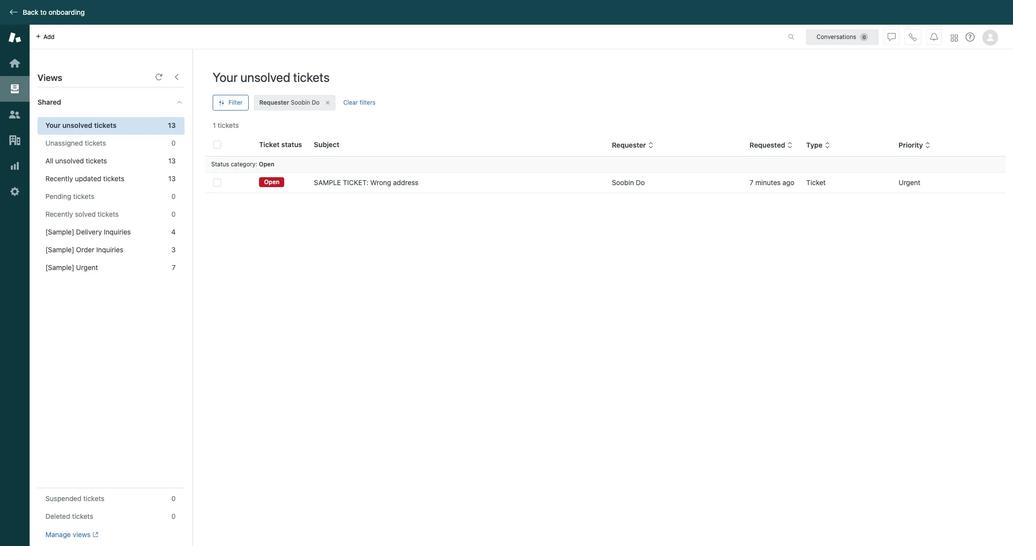 Task type: vqa. For each thing, say whether or not it's contained in the screenshot.
Delivery
yes



Task type: describe. For each thing, give the bounding box(es) containing it.
conversations button
[[806, 29, 879, 45]]

0 for pending tickets
[[171, 192, 176, 200]]

notifications image
[[931, 33, 939, 41]]

soobin do
[[612, 178, 645, 187]]

suspended tickets
[[45, 494, 104, 503]]

requester button
[[612, 141, 654, 150]]

7 minutes ago
[[750, 178, 795, 187]]

requested button
[[750, 141, 794, 150]]

0 for deleted tickets
[[171, 512, 176, 520]]

row containing sample ticket: wrong address
[[205, 173, 1006, 193]]

refresh views pane image
[[155, 73, 163, 81]]

0 vertical spatial soobin
[[291, 99, 310, 106]]

type button
[[807, 141, 831, 150]]

0 for recently solved tickets
[[171, 210, 176, 218]]

clear
[[343, 99, 358, 106]]

onboarding
[[49, 8, 85, 16]]

minutes
[[756, 178, 781, 187]]

7 for 7
[[172, 263, 176, 272]]

shared heading
[[30, 87, 193, 117]]

recently solved tickets
[[45, 210, 119, 218]]

tickets right 1
[[218, 121, 239, 129]]

updated
[[75, 174, 101, 183]]

[sample] for [sample] urgent
[[45, 263, 74, 272]]

soobin inside row
[[612, 178, 634, 187]]

[sample] for [sample] order inquiries
[[45, 245, 74, 254]]

4
[[171, 228, 176, 236]]

requester soobin do
[[260, 99, 320, 106]]

all
[[45, 157, 53, 165]]

get help image
[[966, 33, 975, 41]]

wrong
[[370, 178, 391, 187]]

pending tickets
[[45, 192, 94, 200]]

3
[[172, 245, 176, 254]]

(opens in a new tab) image
[[91, 532, 98, 538]]

deleted tickets
[[45, 512, 93, 520]]

sample ticket: wrong address link
[[314, 178, 419, 188]]

0 for unassigned tickets
[[171, 139, 176, 147]]

zendesk products image
[[951, 34, 958, 41]]

tickets up updated
[[86, 157, 107, 165]]

ticket for ticket
[[807, 178, 826, 187]]

sample
[[314, 178, 341, 187]]

tickets up all unsolved tickets
[[85, 139, 106, 147]]

inquiries for [sample] delivery inquiries
[[104, 228, 131, 236]]

collapse views pane image
[[173, 73, 181, 81]]

views
[[38, 73, 62, 83]]

all unsolved tickets
[[45, 157, 107, 165]]

to
[[40, 8, 47, 16]]

filters
[[360, 99, 376, 106]]

1 vertical spatial urgent
[[76, 263, 98, 272]]

remove image
[[325, 100, 331, 106]]

0 horizontal spatial your
[[45, 121, 61, 129]]

1 horizontal spatial your
[[213, 70, 238, 84]]

ago
[[783, 178, 795, 187]]

clear filters
[[343, 99, 376, 106]]

deleted
[[45, 512, 70, 520]]

recently for recently updated tickets
[[45, 174, 73, 183]]

reporting image
[[8, 159, 21, 172]]

status
[[211, 160, 229, 168]]

0 vertical spatial your unsolved tickets
[[213, 70, 330, 84]]

button displays agent's chat status as invisible. image
[[888, 33, 896, 41]]

clear filters button
[[338, 95, 382, 111]]

7 for 7 minutes ago
[[750, 178, 754, 187]]

tickets down shared heading
[[94, 121, 117, 129]]

tickets right solved
[[98, 210, 119, 218]]



Task type: locate. For each thing, give the bounding box(es) containing it.
1 vertical spatial [sample]
[[45, 245, 74, 254]]

0 vertical spatial unsolved
[[241, 70, 291, 84]]

do
[[312, 99, 320, 106], [636, 178, 645, 187]]

3 [sample] from the top
[[45, 263, 74, 272]]

status
[[281, 140, 302, 149]]

0 vertical spatial do
[[312, 99, 320, 106]]

manage
[[45, 530, 71, 539]]

[sample] down [sample] order inquiries
[[45, 263, 74, 272]]

1 horizontal spatial urgent
[[899, 178, 921, 187]]

0 vertical spatial 13
[[168, 121, 176, 129]]

your
[[213, 70, 238, 84], [45, 121, 61, 129]]

urgent down order
[[76, 263, 98, 272]]

0 vertical spatial ticket
[[259, 140, 280, 149]]

soobin down requester button
[[612, 178, 634, 187]]

unassigned tickets
[[45, 139, 106, 147]]

1 recently from the top
[[45, 174, 73, 183]]

solved
[[75, 210, 96, 218]]

organizations image
[[8, 134, 21, 147]]

7 left minutes
[[750, 178, 754, 187]]

1 [sample] from the top
[[45, 228, 74, 236]]

1 vertical spatial ticket
[[807, 178, 826, 187]]

unsolved up requester soobin do
[[241, 70, 291, 84]]

[sample]
[[45, 228, 74, 236], [45, 245, 74, 254], [45, 263, 74, 272]]

open
[[259, 160, 275, 168], [264, 178, 280, 186]]

your unsolved tickets up unassigned tickets
[[45, 121, 117, 129]]

admin image
[[8, 185, 21, 198]]

shared
[[38, 98, 61, 106]]

suspended
[[45, 494, 81, 503]]

requester
[[260, 99, 289, 106], [612, 141, 646, 149]]

unsolved down unassigned
[[55, 157, 84, 165]]

tickets up deleted tickets
[[83, 494, 104, 503]]

3 0 from the top
[[171, 210, 176, 218]]

2 [sample] from the top
[[45, 245, 74, 254]]

do inside row
[[636, 178, 645, 187]]

back to onboarding
[[23, 8, 85, 16]]

0 vertical spatial requester
[[260, 99, 289, 106]]

1 vertical spatial your
[[45, 121, 61, 129]]

views
[[73, 530, 91, 539]]

tickets up views
[[72, 512, 93, 520]]

urgent
[[899, 178, 921, 187], [76, 263, 98, 272]]

1
[[213, 121, 216, 129]]

delivery
[[76, 228, 102, 236]]

status category: open
[[211, 160, 275, 168]]

requester up the soobin do
[[612, 141, 646, 149]]

0 vertical spatial your
[[213, 70, 238, 84]]

conversations
[[817, 33, 857, 40]]

order
[[76, 245, 94, 254]]

1 vertical spatial soobin
[[612, 178, 634, 187]]

7 down 3
[[172, 263, 176, 272]]

recently up pending
[[45, 174, 73, 183]]

ticket for ticket status
[[259, 140, 280, 149]]

0 vertical spatial 7
[[750, 178, 754, 187]]

shared button
[[30, 87, 166, 117]]

sample ticket: wrong address
[[314, 178, 419, 187]]

do left remove image
[[312, 99, 320, 106]]

unsolved up unassigned tickets
[[62, 121, 92, 129]]

unassigned
[[45, 139, 83, 147]]

tickets right updated
[[103, 174, 124, 183]]

13 for recently updated tickets
[[168, 174, 176, 183]]

your unsolved tickets
[[213, 70, 330, 84], [45, 121, 117, 129]]

unsolved
[[241, 70, 291, 84], [62, 121, 92, 129], [55, 157, 84, 165]]

soobin
[[291, 99, 310, 106], [612, 178, 634, 187]]

0 vertical spatial [sample]
[[45, 228, 74, 236]]

tickets
[[293, 70, 330, 84], [94, 121, 117, 129], [218, 121, 239, 129], [85, 139, 106, 147], [86, 157, 107, 165], [103, 174, 124, 183], [73, 192, 94, 200], [98, 210, 119, 218], [83, 494, 104, 503], [72, 512, 93, 520]]

ticket right ago
[[807, 178, 826, 187]]

priority
[[899, 141, 924, 149]]

1 vertical spatial recently
[[45, 210, 73, 218]]

1 horizontal spatial ticket
[[807, 178, 826, 187]]

2 vertical spatial 13
[[168, 174, 176, 183]]

2 0 from the top
[[171, 192, 176, 200]]

0 horizontal spatial requester
[[260, 99, 289, 106]]

your unsolved tickets up requester soobin do
[[213, 70, 330, 84]]

7 inside row
[[750, 178, 754, 187]]

add
[[43, 33, 55, 40]]

0 horizontal spatial urgent
[[76, 263, 98, 272]]

0
[[171, 139, 176, 147], [171, 192, 176, 200], [171, 210, 176, 218], [171, 494, 176, 503], [171, 512, 176, 520]]

1 horizontal spatial do
[[636, 178, 645, 187]]

open down status category: open
[[264, 178, 280, 186]]

1 horizontal spatial your unsolved tickets
[[213, 70, 330, 84]]

inquiries right delivery
[[104, 228, 131, 236]]

type
[[807, 141, 823, 149]]

requester for requester
[[612, 141, 646, 149]]

inquiries right order
[[96, 245, 123, 254]]

1 vertical spatial inquiries
[[96, 245, 123, 254]]

1 vertical spatial unsolved
[[62, 121, 92, 129]]

views image
[[8, 82, 21, 95]]

inquiries for [sample] order inquiries
[[96, 245, 123, 254]]

address
[[393, 178, 419, 187]]

1 vertical spatial 13
[[168, 157, 176, 165]]

[sample] urgent
[[45, 263, 98, 272]]

1 vertical spatial requester
[[612, 141, 646, 149]]

2 recently from the top
[[45, 210, 73, 218]]

1 vertical spatial 7
[[172, 263, 176, 272]]

row
[[205, 173, 1006, 193]]

tickets down recently updated tickets
[[73, 192, 94, 200]]

do down requester button
[[636, 178, 645, 187]]

0 horizontal spatial your unsolved tickets
[[45, 121, 117, 129]]

manage views
[[45, 530, 91, 539]]

[sample] down recently solved tickets
[[45, 228, 74, 236]]

requester right filter
[[260, 99, 289, 106]]

add button
[[30, 25, 60, 49]]

1 horizontal spatial soobin
[[612, 178, 634, 187]]

your up unassigned
[[45, 121, 61, 129]]

13 for your unsolved tickets
[[168, 121, 176, 129]]

soobin left remove image
[[291, 99, 310, 106]]

1 vertical spatial your unsolved tickets
[[45, 121, 117, 129]]

manage views link
[[45, 530, 98, 539]]

[sample] order inquiries
[[45, 245, 123, 254]]

2 vertical spatial [sample]
[[45, 263, 74, 272]]

0 vertical spatial inquiries
[[104, 228, 131, 236]]

requested
[[750, 141, 786, 149]]

urgent down priority
[[899, 178, 921, 187]]

2 vertical spatial unsolved
[[55, 157, 84, 165]]

0 horizontal spatial do
[[312, 99, 320, 106]]

0 horizontal spatial soobin
[[291, 99, 310, 106]]

1 vertical spatial do
[[636, 178, 645, 187]]

0 vertical spatial open
[[259, 160, 275, 168]]

recently updated tickets
[[45, 174, 124, 183]]

13 for all unsolved tickets
[[168, 157, 176, 165]]

ticket status
[[259, 140, 302, 149]]

filter
[[229, 99, 243, 106]]

5 0 from the top
[[171, 512, 176, 520]]

customers image
[[8, 108, 21, 121]]

subject
[[314, 140, 340, 149]]

requester inside button
[[612, 141, 646, 149]]

0 for suspended tickets
[[171, 494, 176, 503]]

ticket inside row
[[807, 178, 826, 187]]

0 horizontal spatial 7
[[172, 263, 176, 272]]

back to onboarding link
[[0, 8, 90, 17]]

1 tickets
[[213, 121, 239, 129]]

ticket
[[259, 140, 280, 149], [807, 178, 826, 187]]

[sample] delivery inquiries
[[45, 228, 131, 236]]

zendesk support image
[[8, 31, 21, 44]]

pending
[[45, 192, 71, 200]]

13
[[168, 121, 176, 129], [168, 157, 176, 165], [168, 174, 176, 183]]

4 0 from the top
[[171, 494, 176, 503]]

1 horizontal spatial 7
[[750, 178, 754, 187]]

7
[[750, 178, 754, 187], [172, 263, 176, 272]]

tickets up remove image
[[293, 70, 330, 84]]

recently
[[45, 174, 73, 183], [45, 210, 73, 218]]

zendesk image
[[0, 545, 30, 546]]

category:
[[231, 160, 257, 168]]

1 horizontal spatial requester
[[612, 141, 646, 149]]

filter button
[[213, 95, 249, 111]]

get started image
[[8, 57, 21, 70]]

0 vertical spatial urgent
[[899, 178, 921, 187]]

0 horizontal spatial ticket
[[259, 140, 280, 149]]

ticket:
[[343, 178, 369, 187]]

inquiries
[[104, 228, 131, 236], [96, 245, 123, 254]]

main element
[[0, 25, 30, 546]]

recently for recently solved tickets
[[45, 210, 73, 218]]

back
[[23, 8, 38, 16]]

0 vertical spatial recently
[[45, 174, 73, 183]]

recently down pending
[[45, 210, 73, 218]]

your up 'filter' button at the left top of page
[[213, 70, 238, 84]]

open right category:
[[259, 160, 275, 168]]

requester for requester soobin do
[[260, 99, 289, 106]]

[sample] up [sample] urgent in the top of the page
[[45, 245, 74, 254]]

priority button
[[899, 141, 931, 150]]

[sample] for [sample] delivery inquiries
[[45, 228, 74, 236]]

ticket left status
[[259, 140, 280, 149]]

1 vertical spatial open
[[264, 178, 280, 186]]

1 0 from the top
[[171, 139, 176, 147]]



